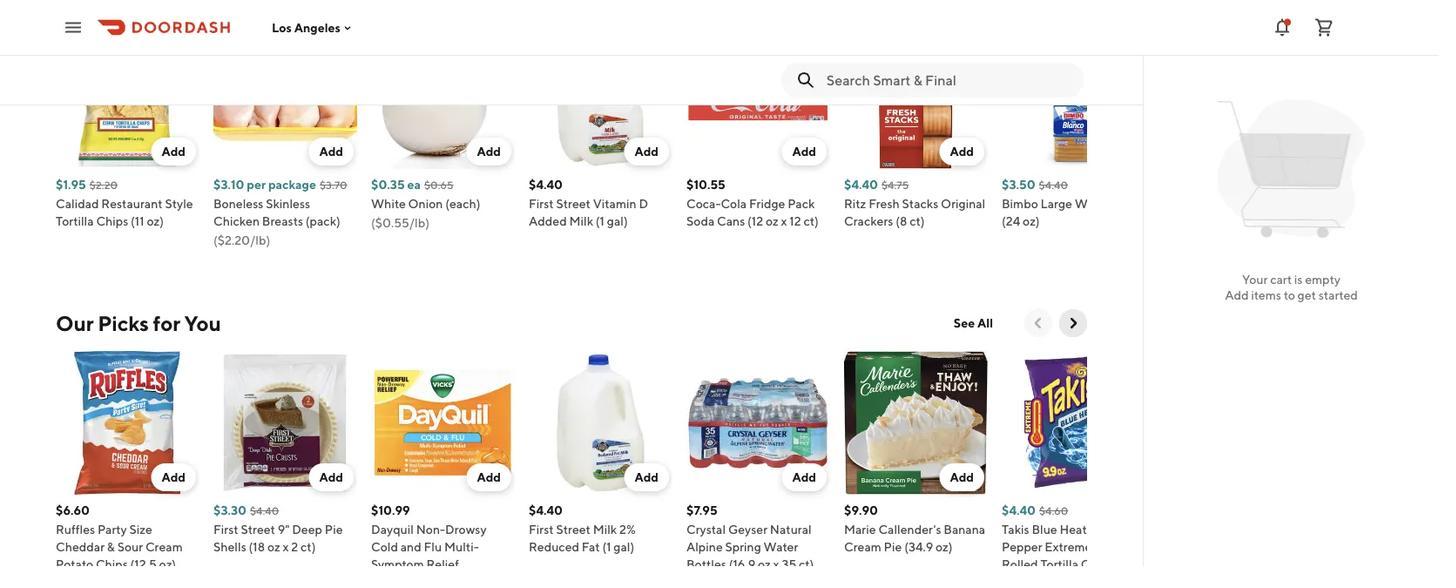 Task type: vqa. For each thing, say whether or not it's contained in the screenshot.
(1
yes



Task type: describe. For each thing, give the bounding box(es) containing it.
$7.95
[[686, 503, 717, 517]]

get
[[1298, 288, 1316, 302]]

($0.55/lb)
[[371, 216, 430, 230]]

notification bell image
[[1272, 17, 1293, 38]]

d
[[639, 196, 648, 211]]

added
[[529, 214, 567, 228]]

$4.40 for $4.40 first street milk 2% reduced fat (1 gal)
[[529, 503, 563, 517]]

oz) inside $1.95 $2.20 calidad restaurant style tortilla chips (11 oz)
[[147, 214, 164, 228]]

ct) inside $4.40 $4.75 ritz fresh stacks original crackers (8 ct)
[[910, 214, 925, 228]]

(pack)
[[306, 214, 340, 228]]

12
[[790, 214, 801, 228]]

add for marie callender's banana cream pie (34.9 oz)
[[950, 470, 974, 484]]

$3.30 $4.40 first street 9" deep pie shells (18 oz x 2 ct)
[[213, 503, 343, 554]]

vitamin
[[593, 196, 636, 211]]

$10.55
[[686, 177, 726, 192]]

$0.35 ea $0.65 white onion (each) ($0.55/lb)
[[371, 177, 480, 230]]

empty
[[1305, 272, 1341, 287]]

marie callender's banana cream pie (34.9 oz) image
[[844, 351, 988, 495]]

add for first street milk 2% reduced fat (1 gal)
[[635, 470, 659, 484]]

crackers
[[844, 214, 893, 228]]

(8
[[896, 214, 907, 228]]

oz) inside the $3.50 $4.40 bimbo large white bread (24 oz)
[[1023, 214, 1040, 228]]

add for calidad restaurant style tortilla chips (11 oz)
[[162, 144, 186, 159]]

blue
[[1032, 522, 1057, 537]]

chips inside $6.60 ruffles party size cheddar & sour cream potato chips (12.5 oz)
[[96, 557, 128, 567]]

(24
[[1002, 214, 1020, 228]]

potato
[[56, 557, 93, 567]]

boneless skinless chicken breasts (pack) image
[[213, 25, 357, 169]]

cart
[[1270, 272, 1292, 287]]

your
[[1242, 272, 1268, 287]]

bimbo large white bread (24 oz) image
[[1002, 25, 1146, 169]]

(16.9
[[729, 557, 755, 567]]

shells
[[213, 540, 246, 554]]

add for dayquil non-drowsy cold and flu multi- symptom reli
[[477, 470, 501, 484]]

bread
[[1112, 196, 1145, 211]]

first street 9" deep pie shells (18 oz x 2 ct) image
[[213, 351, 357, 495]]

first for dayquil non-drowsy cold and flu multi- symptom reli
[[529, 522, 554, 537]]

oz inside $10.55 coca-cola fridge pack soda cans (12 oz x 12 ct)
[[766, 214, 779, 228]]

restaurant
[[101, 196, 163, 211]]

chips inside $1.95 $2.20 calidad restaurant style tortilla chips (11 oz)
[[96, 214, 128, 228]]

$4.40 inside the $3.50 $4.40 bimbo large white bread (24 oz)
[[1039, 179, 1068, 191]]

$0.35
[[371, 177, 405, 192]]

fridge
[[749, 196, 785, 211]]

add for white onion (each)
[[477, 144, 501, 159]]

&
[[107, 540, 115, 554]]

per
[[247, 177, 266, 192]]

$4.40 inside $3.30 $4.40 first street 9" deep pie shells (18 oz x 2 ct)
[[250, 504, 279, 517]]

$4.40 for $4.40 $4.75 ritz fresh stacks original crackers (8 ct)
[[844, 177, 878, 192]]

started
[[1319, 288, 1358, 302]]

sour
[[117, 540, 143, 554]]

boneless
[[213, 196, 263, 211]]

oz for $7.95 crystal geyser natural alpine spring water bottles (16.9 oz x 35 ct)
[[758, 557, 771, 567]]

picks
[[98, 311, 149, 335]]

cream inside '$9.90 marie callender's banana cream pie (34.9 oz)'
[[844, 540, 881, 554]]

geyser
[[728, 522, 768, 537]]

tortilla inside $1.95 $2.20 calidad restaurant style tortilla chips (11 oz)
[[56, 214, 94, 228]]

$4.40 for $4.40 $4.60 takis blue heat hot chili pepper extreme spicy rolled tortilla chips (9
[[1002, 503, 1036, 517]]

breasts
[[262, 214, 303, 228]]

add for crystal geyser natural alpine spring water bottles (16.9 oz x 35 ct)
[[792, 470, 816, 484]]

$1.95
[[56, 177, 86, 192]]

cheddar
[[56, 540, 105, 554]]

add for boneless skinless chicken breasts (pack)
[[319, 144, 343, 159]]

to
[[1284, 288, 1295, 302]]

drowsy
[[445, 522, 487, 537]]

you
[[184, 311, 221, 335]]

$1.95 $2.20 calidad restaurant style tortilla chips (11 oz)
[[56, 177, 193, 228]]

ruffles
[[56, 522, 95, 537]]

$4.40 $4.75 ritz fresh stacks original crackers (8 ct)
[[844, 177, 986, 228]]

reduced
[[529, 540, 579, 554]]

$3.50
[[1002, 177, 1035, 192]]

tortilla inside '$4.40 $4.60 takis blue heat hot chili pepper extreme spicy rolled tortilla chips (9'
[[1040, 557, 1078, 567]]

empty retail cart image
[[1210, 87, 1373, 251]]

ct) inside "$7.95 crystal geyser natural alpine spring water bottles (16.9 oz x 35 ct)"
[[799, 557, 814, 567]]

original
[[941, 196, 986, 211]]

deep
[[292, 522, 322, 537]]

street for dayquil non-drowsy cold and flu multi- symptom reli
[[556, 522, 591, 537]]

dayquil non-drowsy cold and flu multi-symptom relief liquicaps (24 ct) image
[[371, 351, 515, 495]]

see all
[[954, 316, 993, 330]]

skinless
[[266, 196, 310, 211]]

crystal geyser natural alpine spring water bottles (16.9 oz x 35 ct) image
[[686, 351, 830, 495]]

chicken
[[213, 214, 260, 228]]

gal) for milk
[[614, 540, 634, 554]]

9"
[[278, 522, 290, 537]]

$7.95 crystal geyser natural alpine spring water bottles (16.9 oz x 35 ct)
[[686, 503, 814, 567]]

symptom
[[371, 557, 424, 567]]

add inside your cart is empty add items to get started
[[1225, 288, 1249, 302]]

milk inside $4.40 first street milk 2% reduced fat (1 gal)
[[593, 522, 617, 537]]

cola
[[721, 196, 747, 211]]

white onion (each) image
[[371, 25, 515, 169]]

previous button of carousel image
[[1030, 314, 1047, 332]]

0 items, open order cart image
[[1314, 17, 1335, 38]]

our
[[56, 311, 94, 335]]

first street milk 2% reduced fat (1 gal) image
[[529, 351, 673, 495]]

add for ritz fresh stacks original crackers (8 ct)
[[950, 144, 974, 159]]

$4.40 $4.60 takis blue heat hot chili pepper extreme spicy rolled tortilla chips (9
[[1002, 503, 1139, 567]]

add for ruffles party size cheddar & sour cream potato chips (12.5 oz)
[[162, 470, 186, 484]]

(1 for fat
[[602, 540, 611, 554]]

2%
[[619, 522, 636, 537]]

non-
[[416, 522, 445, 537]]

bottles
[[686, 557, 726, 567]]

$6.60 ruffles party size cheddar & sour cream potato chips (12.5 oz)
[[56, 503, 183, 567]]

$9.90 marie callender's banana cream pie (34.9 oz)
[[844, 503, 985, 554]]

2
[[291, 540, 298, 554]]

$9.90
[[844, 503, 878, 517]]

Search Smart & Final search field
[[827, 71, 1070, 90]]

your cart is empty add items to get started
[[1225, 272, 1358, 302]]



Task type: locate. For each thing, give the bounding box(es) containing it.
pie down callender's
[[884, 540, 902, 554]]

pie
[[325, 522, 343, 537], [884, 540, 902, 554]]

ct) right the 12
[[804, 214, 819, 228]]

35
[[782, 557, 796, 567]]

extreme
[[1045, 540, 1092, 554]]

calidad restaurant style tortilla chips (11 oz) image
[[56, 25, 199, 169]]

see all link
[[943, 309, 1004, 337]]

ritz fresh stacks original crackers (8 ct) image
[[844, 25, 988, 169]]

(1 inside $4.40 first street milk 2% reduced fat (1 gal)
[[602, 540, 611, 554]]

(12
[[748, 214, 763, 228]]

(1 down vitamin
[[596, 214, 605, 228]]

add up deep
[[319, 470, 343, 484]]

size
[[129, 522, 152, 537]]

oz inside "$7.95 crystal geyser natural alpine spring water bottles (16.9 oz x 35 ct)"
[[758, 557, 771, 567]]

0 vertical spatial x
[[781, 214, 787, 228]]

street inside $3.30 $4.40 first street 9" deep pie shells (18 oz x 2 ct)
[[241, 522, 275, 537]]

white inside $0.35 ea $0.65 white onion (each) ($0.55/lb)
[[371, 196, 406, 211]]

1 vertical spatial x
[[283, 540, 289, 554]]

cream up (12.5
[[145, 540, 183, 554]]

los angeles
[[272, 20, 341, 35]]

0 vertical spatial gal)
[[607, 214, 628, 228]]

milk
[[569, 214, 593, 228], [593, 522, 617, 537]]

coca-cola fridge pack soda cans (12 oz x 12 ct) image
[[686, 25, 830, 169]]

$3.10 per package $3.70 boneless skinless chicken breasts (pack) ($2.20/lb)
[[213, 177, 347, 247]]

oz) right '(34.9'
[[936, 540, 953, 554]]

and
[[400, 540, 421, 554]]

pepper
[[1002, 540, 1042, 554]]

first inside $4.40 first street milk 2% reduced fat (1 gal)
[[529, 522, 554, 537]]

add up the style
[[162, 144, 186, 159]]

chips down spicy
[[1081, 557, 1113, 567]]

0 horizontal spatial cream
[[145, 540, 183, 554]]

ct) inside $3.30 $4.40 first street 9" deep pie shells (18 oz x 2 ct)
[[301, 540, 316, 554]]

1 vertical spatial milk
[[593, 522, 617, 537]]

rolled
[[1002, 557, 1038, 567]]

first
[[529, 196, 554, 211], [213, 522, 238, 537], [529, 522, 554, 537]]

ct) right (8
[[910, 214, 925, 228]]

white down $0.35
[[371, 196, 406, 211]]

add up pack
[[792, 144, 816, 159]]

milk inside $4.40 first street vitamin d added milk (1 gal)
[[569, 214, 593, 228]]

tortilla down calidad
[[56, 214, 94, 228]]

$4.40 inside '$4.40 $4.60 takis blue heat hot chili pepper extreme spicy rolled tortilla chips (9'
[[1002, 503, 1036, 517]]

alpine
[[686, 540, 723, 554]]

pie inside $3.30 $4.40 first street 9" deep pie shells (18 oz x 2 ct)
[[325, 522, 343, 537]]

open menu image
[[63, 17, 84, 38]]

2 white from the left
[[1075, 196, 1109, 211]]

pie right deep
[[325, 522, 343, 537]]

first inside $4.40 first street vitamin d added milk (1 gal)
[[529, 196, 554, 211]]

marie
[[844, 522, 876, 537]]

1 horizontal spatial cream
[[844, 540, 881, 554]]

street up (18
[[241, 522, 275, 537]]

banana
[[944, 522, 985, 537]]

pie inside '$9.90 marie callender's banana cream pie (34.9 oz)'
[[884, 540, 902, 554]]

street up fat
[[556, 522, 591, 537]]

white inside the $3.50 $4.40 bimbo large white bread (24 oz)
[[1075, 196, 1109, 211]]

cream inside $6.60 ruffles party size cheddar & sour cream potato chips (12.5 oz)
[[145, 540, 183, 554]]

0 vertical spatial pie
[[325, 522, 343, 537]]

1 vertical spatial tortilla
[[1040, 557, 1078, 567]]

1 white from the left
[[371, 196, 406, 211]]

gal) down vitamin
[[607, 214, 628, 228]]

1 vertical spatial oz
[[267, 540, 280, 554]]

cream down the marie
[[844, 540, 881, 554]]

oz right (18
[[267, 540, 280, 554]]

$4.40 inside $4.40 first street milk 2% reduced fat (1 gal)
[[529, 503, 563, 517]]

x for $7.95 crystal geyser natural alpine spring water bottles (16.9 oz x 35 ct)
[[773, 557, 779, 567]]

(1 right fat
[[602, 540, 611, 554]]

$4.40 up "added"
[[529, 177, 563, 192]]

2 vertical spatial oz
[[758, 557, 771, 567]]

add up $3.70
[[319, 144, 343, 159]]

oz inside $3.30 $4.40 first street 9" deep pie shells (18 oz x 2 ct)
[[267, 540, 280, 554]]

cream
[[145, 540, 183, 554], [844, 540, 881, 554]]

1 vertical spatial pie
[[884, 540, 902, 554]]

style
[[165, 196, 193, 211]]

natural
[[770, 522, 812, 537]]

next button of carousel image
[[1065, 314, 1082, 332]]

$4.40 up takis
[[1002, 503, 1036, 517]]

heat
[[1060, 522, 1087, 537]]

1 horizontal spatial white
[[1075, 196, 1109, 211]]

$4.40 up reduced
[[529, 503, 563, 517]]

2 cream from the left
[[844, 540, 881, 554]]

add up 2% on the bottom of the page
[[635, 470, 659, 484]]

$3.70
[[320, 179, 347, 191]]

0 vertical spatial oz
[[766, 214, 779, 228]]

0 vertical spatial milk
[[569, 214, 593, 228]]

1 horizontal spatial x
[[773, 557, 779, 567]]

add up d
[[635, 144, 659, 159]]

x left the 12
[[781, 214, 787, 228]]

first up shells
[[213, 522, 238, 537]]

add for first street 9" deep pie shells (18 oz x 2 ct)
[[319, 470, 343, 484]]

for
[[153, 311, 180, 335]]

see
[[954, 316, 975, 330]]

oz right (12
[[766, 214, 779, 228]]

$3.30
[[213, 503, 246, 517]]

ct) right 2
[[301, 540, 316, 554]]

2 horizontal spatial x
[[781, 214, 787, 228]]

gal) inside $4.40 first street milk 2% reduced fat (1 gal)
[[614, 540, 634, 554]]

add up drowsy at the bottom of the page
[[477, 470, 501, 484]]

multi-
[[444, 540, 479, 554]]

gal) for vitamin
[[607, 214, 628, 228]]

package
[[268, 177, 316, 192]]

oz right (16.9
[[758, 557, 771, 567]]

x inside "$7.95 crystal geyser natural alpine spring water bottles (16.9 oz x 35 ct)"
[[773, 557, 779, 567]]

milk right "added"
[[569, 214, 593, 228]]

ruffles party size cheddar & sour cream potato chips (12.5 oz) image
[[56, 351, 199, 495]]

los angeles button
[[272, 20, 354, 35]]

$4.40 first street milk 2% reduced fat (1 gal)
[[529, 503, 636, 554]]

(12.5
[[130, 557, 157, 567]]

(1
[[596, 214, 605, 228], [602, 540, 611, 554]]

los
[[272, 20, 292, 35]]

(1 for milk
[[596, 214, 605, 228]]

0 horizontal spatial tortilla
[[56, 214, 94, 228]]

large
[[1041, 196, 1072, 211]]

coca-
[[686, 196, 721, 211]]

spring
[[725, 540, 761, 554]]

takis blue heat hot chili pepper extreme spicy rolled tortilla chips (9.9 oz) image
[[1002, 351, 1146, 495]]

add up (each)
[[477, 144, 501, 159]]

$4.60
[[1039, 504, 1068, 517]]

1 horizontal spatial tortilla
[[1040, 557, 1078, 567]]

calidad
[[56, 196, 99, 211]]

$4.40 inside $4.40 $4.75 ritz fresh stacks original crackers (8 ct)
[[844, 177, 878, 192]]

$4.40 inside $4.40 first street vitamin d added milk (1 gal)
[[529, 177, 563, 192]]

add button
[[151, 138, 196, 166], [151, 138, 196, 166], [309, 138, 354, 166], [309, 138, 354, 166], [466, 138, 511, 166], [466, 138, 511, 166], [624, 138, 669, 166], [624, 138, 669, 166], [782, 138, 827, 166], [782, 138, 827, 166], [939, 138, 984, 166], [939, 138, 984, 166], [151, 463, 196, 491], [151, 463, 196, 491], [309, 463, 354, 491], [309, 463, 354, 491], [466, 463, 511, 491], [466, 463, 511, 491], [624, 463, 669, 491], [624, 463, 669, 491], [782, 463, 827, 491], [782, 463, 827, 491], [939, 463, 984, 491], [939, 463, 984, 491]]

x inside $10.55 coca-cola fridge pack soda cans (12 oz x 12 ct)
[[781, 214, 787, 228]]

(34.9
[[904, 540, 933, 554]]

chips down &
[[96, 557, 128, 567]]

tortilla
[[56, 214, 94, 228], [1040, 557, 1078, 567]]

($2.20/lb)
[[213, 233, 270, 247]]

ritz
[[844, 196, 866, 211]]

oz for $3.30 $4.40 first street 9" deep pie shells (18 oz x 2 ct)
[[267, 540, 280, 554]]

first for white onion (each)
[[529, 196, 554, 211]]

takis
[[1002, 522, 1029, 537]]

(18
[[249, 540, 265, 554]]

first inside $3.30 $4.40 first street 9" deep pie shells (18 oz x 2 ct)
[[213, 522, 238, 537]]

(1 inside $4.40 first street vitamin d added milk (1 gal)
[[596, 214, 605, 228]]

x left 35
[[773, 557, 779, 567]]

first street vitamin d added milk (1 gal) image
[[529, 25, 673, 169]]

add up banana
[[950, 470, 974, 484]]

ea
[[407, 177, 421, 192]]

(11
[[131, 214, 144, 228]]

cold
[[371, 540, 398, 554]]

1 vertical spatial gal)
[[614, 540, 634, 554]]

1 cream from the left
[[145, 540, 183, 554]]

tortilla down extreme
[[1040, 557, 1078, 567]]

gal) inside $4.40 first street vitamin d added milk (1 gal)
[[607, 214, 628, 228]]

fat
[[582, 540, 600, 554]]

0 horizontal spatial x
[[283, 540, 289, 554]]

first up "added"
[[529, 196, 554, 211]]

$4.40 up 9" on the left of page
[[250, 504, 279, 517]]

crystal
[[686, 522, 726, 537]]

ct) inside $10.55 coca-cola fridge pack soda cans (12 oz x 12 ct)
[[804, 214, 819, 228]]

hot
[[1089, 522, 1110, 537]]

x for $3.30 $4.40 first street 9" deep pie shells (18 oz x 2 ct)
[[283, 540, 289, 554]]

oz) inside '$9.90 marie callender's banana cream pie (34.9 oz)'
[[936, 540, 953, 554]]

$10.99
[[371, 503, 410, 517]]

street inside $4.40 first street vitamin d added milk (1 gal)
[[556, 196, 591, 211]]

x left 2
[[283, 540, 289, 554]]

add down your
[[1225, 288, 1249, 302]]

1 horizontal spatial pie
[[884, 540, 902, 554]]

$4.40 up large
[[1039, 179, 1068, 191]]

add up $6.60 ruffles party size cheddar & sour cream potato chips (12.5 oz)
[[162, 470, 186, 484]]

oz) right (24
[[1023, 214, 1040, 228]]

2 vertical spatial x
[[773, 557, 779, 567]]

our picks for you
[[56, 311, 221, 335]]

chips inside '$4.40 $4.60 takis blue heat hot chili pepper extreme spicy rolled tortilla chips (9'
[[1081, 557, 1113, 567]]

0 horizontal spatial white
[[371, 196, 406, 211]]

onion
[[408, 196, 443, 211]]

oz
[[766, 214, 779, 228], [267, 540, 280, 554], [758, 557, 771, 567]]

bimbo
[[1002, 196, 1038, 211]]

oz) inside $6.60 ruffles party size cheddar & sour cream potato chips (12.5 oz)
[[159, 557, 176, 567]]

add for first street vitamin d added milk (1 gal)
[[635, 144, 659, 159]]

0 horizontal spatial pie
[[325, 522, 343, 537]]

$0.65
[[424, 179, 454, 191]]

oz) right (12.5
[[159, 557, 176, 567]]

ct) right 35
[[799, 557, 814, 567]]

gal) down 2% on the bottom of the page
[[614, 540, 634, 554]]

is
[[1294, 272, 1303, 287]]

1 vertical spatial (1
[[602, 540, 611, 554]]

x inside $3.30 $4.40 first street 9" deep pie shells (18 oz x 2 ct)
[[283, 540, 289, 554]]

first up reduced
[[529, 522, 554, 537]]

fresh
[[869, 196, 900, 211]]

party
[[97, 522, 127, 537]]

white
[[371, 196, 406, 211], [1075, 196, 1109, 211]]

street up "added"
[[556, 196, 591, 211]]

street for white onion (each)
[[556, 196, 591, 211]]

oz)
[[147, 214, 164, 228], [1023, 214, 1040, 228], [936, 540, 953, 554], [159, 557, 176, 567]]

add up natural
[[792, 470, 816, 484]]

0 vertical spatial tortilla
[[56, 214, 94, 228]]

all
[[977, 316, 993, 330]]

$4.40 first street vitamin d added milk (1 gal)
[[529, 177, 648, 228]]

add for coca-cola fridge pack soda cans (12 oz x 12 ct)
[[792, 144, 816, 159]]

oz) right the (11
[[147, 214, 164, 228]]

milk up fat
[[593, 522, 617, 537]]

chips left the (11
[[96, 214, 128, 228]]

white right large
[[1075, 196, 1109, 211]]

water
[[764, 540, 798, 554]]

street inside $4.40 first street milk 2% reduced fat (1 gal)
[[556, 522, 591, 537]]

$6.60
[[56, 503, 90, 517]]

add
[[162, 144, 186, 159], [319, 144, 343, 159], [477, 144, 501, 159], [635, 144, 659, 159], [792, 144, 816, 159], [950, 144, 974, 159], [1225, 288, 1249, 302], [162, 470, 186, 484], [319, 470, 343, 484], [477, 470, 501, 484], [635, 470, 659, 484], [792, 470, 816, 484], [950, 470, 974, 484]]

$3.50 $4.40 bimbo large white bread (24 oz)
[[1002, 177, 1145, 228]]

add up the original
[[950, 144, 974, 159]]

callender's
[[878, 522, 941, 537]]

$4.40 for $4.40 first street vitamin d added milk (1 gal)
[[529, 177, 563, 192]]

$3.10
[[213, 177, 244, 192]]

chili
[[1113, 522, 1139, 537]]

items
[[1251, 288, 1281, 302]]

$4.40 up ritz
[[844, 177, 878, 192]]

0 vertical spatial (1
[[596, 214, 605, 228]]

soda
[[686, 214, 715, 228]]



